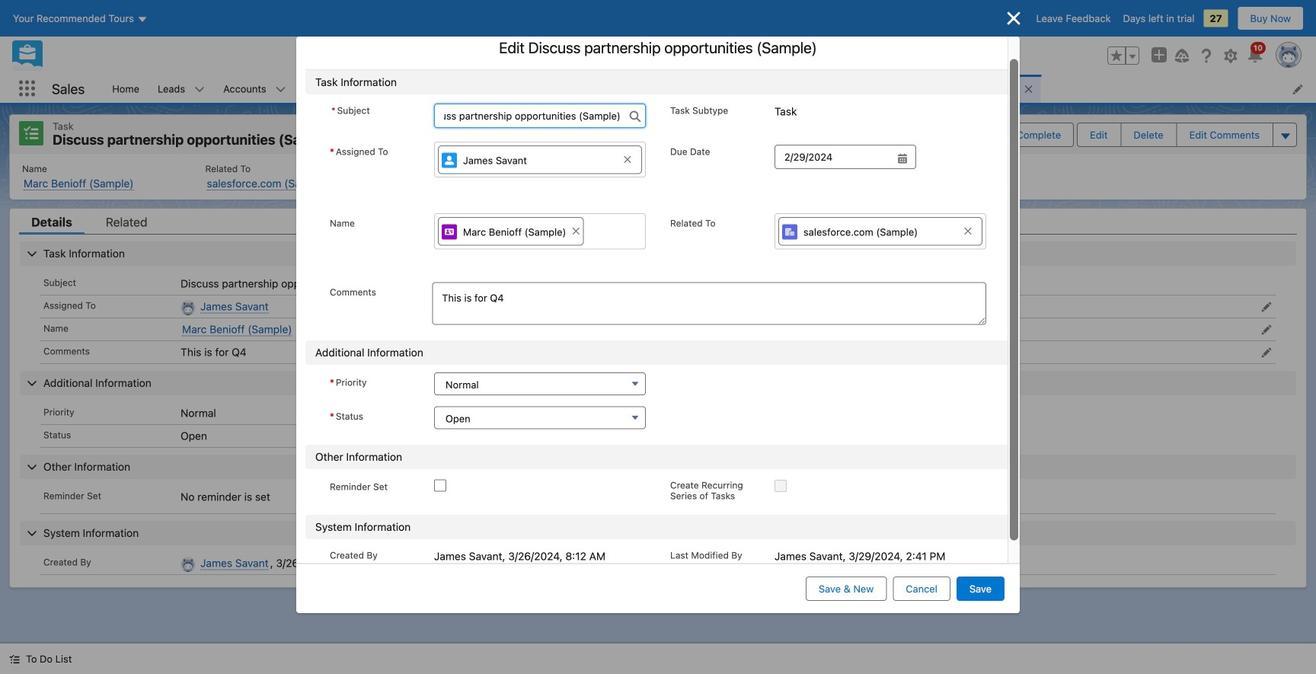 Task type: describe. For each thing, give the bounding box(es) containing it.
2 list item from the left
[[214, 75, 295, 103]]

3 list item from the left
[[295, 75, 375, 103]]

0 horizontal spatial text default image
[[9, 654, 20, 665]]

6 list item from the left
[[619, 75, 713, 103]]

8 list item from the left
[[787, 75, 858, 103]]

text default image inside list item
[[1024, 84, 1034, 95]]

1 list item from the left
[[149, 75, 214, 103]]

4 list item from the left
[[375, 75, 476, 103]]

1 vertical spatial list
[[10, 154, 1307, 200]]



Task type: vqa. For each thing, say whether or not it's contained in the screenshot.
bottommost Group
yes



Task type: locate. For each thing, give the bounding box(es) containing it.
None text field
[[432, 283, 987, 325]]

list item
[[149, 75, 214, 103], [214, 75, 295, 103], [295, 75, 375, 103], [375, 75, 476, 103], [476, 75, 556, 103], [619, 75, 713, 103], [713, 75, 787, 103], [787, 75, 858, 103], [858, 75, 1041, 103]]

1 horizontal spatial text default image
[[1024, 84, 1034, 95]]

list
[[103, 75, 1317, 103], [10, 154, 1307, 200]]

text default image
[[1024, 84, 1034, 95], [9, 654, 20, 665]]

None checkbox
[[775, 480, 787, 492]]

0 vertical spatial text default image
[[1024, 84, 1034, 95]]

5 list item from the left
[[476, 75, 556, 103]]

7 list item from the left
[[713, 75, 787, 103]]

None text field
[[434, 104, 646, 128], [775, 145, 917, 169], [434, 104, 646, 128], [775, 145, 917, 169]]

9 list item from the left
[[858, 75, 1041, 103]]

0 vertical spatial list
[[103, 75, 1317, 103]]

0 vertical spatial group
[[1108, 46, 1140, 65]]

1 vertical spatial group
[[963, 121, 1298, 148]]

inverse image
[[1005, 9, 1023, 27]]

1 vertical spatial text default image
[[9, 654, 20, 665]]

group
[[1108, 46, 1140, 65], [963, 121, 1298, 148]]



